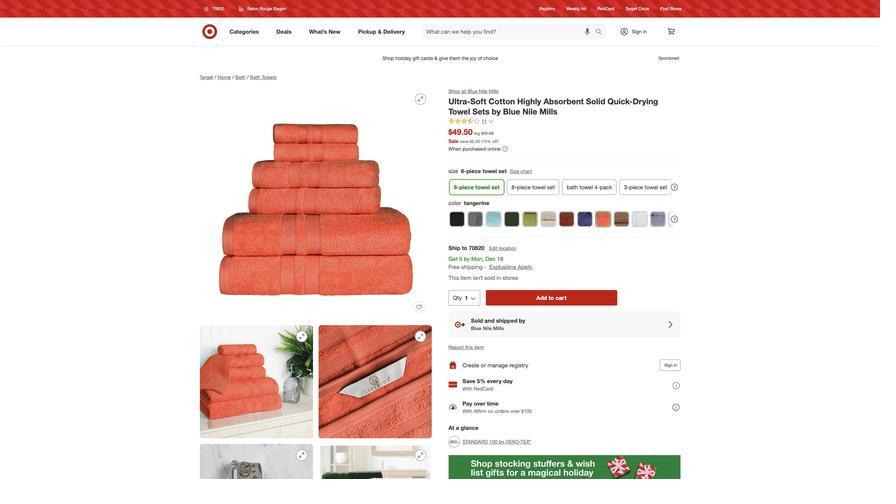 Task type: describe. For each thing, give the bounding box(es) containing it.
in inside the fulfillment region
[[497, 274, 501, 281]]

sets
[[473, 106, 490, 116]]

categories link
[[224, 24, 268, 39]]

pay
[[463, 400, 473, 407]]

pickup & delivery link
[[352, 24, 414, 39]]

this
[[449, 274, 459, 281]]

standard 100 by oeko-tex® button
[[449, 435, 531, 450]]

tangerine image
[[596, 212, 611, 227]]

0 vertical spatial over
[[474, 400, 486, 407]]

piece for 8-
[[517, 184, 531, 191]]

8-piece towel set link
[[507, 180, 560, 195]]

apply.
[[518, 264, 533, 271]]

edit location
[[489, 245, 517, 251]]

target circle
[[626, 6, 650, 11]]

soft
[[471, 96, 487, 106]]

bath towel 4-pack link
[[562, 180, 617, 195]]

What can we help you find? suggestions appear below search field
[[422, 24, 598, 39]]

find stores link
[[661, 6, 682, 12]]

absorbent
[[544, 96, 584, 106]]

it
[[459, 256, 463, 263]]

$100
[[522, 408, 532, 414]]

8-
[[512, 184, 517, 191]]

(
[[482, 139, 483, 144]]

towel for 3-piece towel set
[[645, 184, 658, 191]]

ultra-soft cotton highly absorbent solid quick-drying towel sets by blue nile mills, 4 of 8 image
[[200, 444, 313, 480]]

maroon image
[[560, 212, 574, 227]]

time
[[487, 400, 499, 407]]

on
[[488, 408, 494, 414]]

or
[[481, 362, 486, 369]]

towel
[[449, 106, 471, 116]]

set for 6-piece towel set
[[492, 184, 500, 191]]

pickup & delivery
[[358, 28, 405, 35]]

size
[[510, 168, 520, 174]]

create or manage registry
[[463, 362, 529, 369]]

location
[[499, 245, 517, 251]]

5%
[[477, 378, 486, 385]]

%
[[487, 139, 491, 144]]

shop
[[449, 88, 460, 94]]

tangerine
[[464, 200, 490, 207]]

edit location button
[[489, 245, 517, 252]]

bath
[[567, 184, 578, 191]]

4-
[[595, 184, 600, 191]]

item inside the fulfillment region
[[461, 274, 472, 281]]

1 horizontal spatial 6-
[[461, 168, 467, 175]]

standard 100 by oeko-tex®
[[463, 439, 531, 445]]

0 horizontal spatial sign
[[632, 28, 642, 34]]

item inside button
[[475, 345, 484, 351]]

group containing size
[[448, 167, 731, 198]]

)
[[498, 139, 499, 144]]

forest green image
[[505, 212, 519, 227]]

off
[[493, 139, 498, 144]]

at
[[449, 425, 455, 432]]

new
[[329, 28, 341, 35]]

pack
[[600, 184, 612, 191]]

rouge
[[260, 6, 272, 11]]

blue inside 'sold and shipped by blue nile mills'
[[471, 326, 482, 332]]

baton
[[247, 6, 259, 11]]

cotton
[[489, 96, 515, 106]]

dec
[[486, 256, 496, 263]]

2 / from the left
[[232, 74, 234, 80]]

edit
[[489, 245, 498, 251]]

sign in link
[[614, 24, 658, 39]]

registry
[[510, 362, 529, 369]]

search
[[593, 29, 609, 36]]

sold and shipped by blue nile mills
[[471, 318, 526, 332]]

stores
[[670, 6, 682, 11]]

by inside button
[[499, 439, 505, 445]]

save
[[460, 139, 469, 144]]

when
[[449, 146, 462, 152]]

0 vertical spatial mills
[[489, 88, 499, 94]]

in inside button
[[674, 363, 678, 368]]

1 vertical spatial advertisement region
[[449, 456, 681, 480]]

1 vertical spatial blue
[[503, 106, 521, 116]]

navy blue image
[[578, 212, 593, 227]]

glance
[[461, 425, 479, 432]]

with inside the save 5% every day with redcard
[[463, 386, 473, 392]]

bath towel 4-pack
[[567, 184, 612, 191]]

1 vertical spatial nile
[[523, 106, 538, 116]]

what's
[[309, 28, 327, 35]]

ivory image
[[541, 212, 556, 227]]

what's new link
[[303, 24, 350, 39]]

sale
[[449, 138, 459, 144]]

every
[[487, 378, 502, 385]]

exclusions apply. link
[[490, 264, 533, 271]]

categories
[[230, 28, 259, 35]]

and
[[485, 318, 495, 325]]

set for 8-piece towel set
[[547, 184, 555, 191]]

mon,
[[472, 256, 484, 263]]

ultra-soft cotton highly absorbent solid quick-drying towel sets by blue nile mills, 2 of 8 image
[[200, 326, 313, 439]]

0 vertical spatial advertisement region
[[194, 50, 686, 67]]

solid
[[586, 96, 606, 106]]

registry link
[[540, 6, 555, 12]]

piece for 6-
[[459, 184, 474, 191]]

drying
[[633, 96, 659, 106]]

silver image
[[633, 212, 647, 227]]

find stores
[[661, 6, 682, 11]]

redcard link
[[598, 6, 615, 12]]

weekly ad link
[[567, 6, 587, 12]]

18
[[497, 256, 504, 263]]

1 bath from the left
[[235, 74, 246, 80]]

0 vertical spatial nile
[[479, 88, 488, 94]]

add to cart
[[537, 295, 567, 302]]

size 6-piece towel set size chart
[[449, 168, 532, 175]]

size chart button
[[510, 168, 533, 175]]

this
[[465, 345, 473, 351]]

get it by mon, dec 18 free shipping - exclusions apply.
[[449, 256, 533, 271]]

sign in inside button
[[665, 363, 678, 368]]

save
[[463, 378, 476, 385]]

5.50
[[472, 139, 480, 144]]

online
[[488, 146, 501, 152]]

set for 3-piece towel set
[[660, 184, 668, 191]]

towel for 8-piece towel set
[[532, 184, 546, 191]]

6- inside 6-piece towel set link
[[454, 184, 459, 191]]

search button
[[593, 24, 609, 41]]

save 5% every day with redcard
[[463, 378, 513, 392]]



Task type: vqa. For each thing, say whether or not it's contained in the screenshot.
search button
yes



Task type: locate. For each thing, give the bounding box(es) containing it.
1 horizontal spatial target
[[626, 6, 638, 11]]

qty 1
[[453, 295, 468, 302]]

set left the bath
[[547, 184, 555, 191]]

0 horizontal spatial target
[[200, 74, 213, 80]]

chocolate image
[[614, 212, 629, 227]]

sold
[[485, 274, 495, 281]]

1 horizontal spatial sign
[[665, 363, 673, 368]]

reg
[[474, 131, 480, 136]]

shipped
[[496, 318, 518, 325]]

home
[[218, 74, 231, 80]]

2 vertical spatial in
[[674, 363, 678, 368]]

mills
[[489, 88, 499, 94], [540, 106, 558, 116], [493, 326, 504, 332]]

1 vertical spatial redcard
[[474, 386, 494, 392]]

target inside target circle link
[[626, 6, 638, 11]]

bath right home link
[[235, 74, 246, 80]]

1 vertical spatial with
[[463, 408, 473, 414]]

target
[[626, 6, 638, 11], [200, 74, 213, 80]]

mills down 'shipped'
[[493, 326, 504, 332]]

color
[[449, 200, 461, 207]]

fulfillment region
[[449, 244, 681, 338]]

1 vertical spatial to
[[549, 295, 554, 302]]

purchased
[[463, 146, 486, 152]]

delivery
[[384, 28, 405, 35]]

1 vertical spatial mills
[[540, 106, 558, 116]]

with inside pay over time with affirm on orders over $100
[[463, 408, 473, 414]]

stores
[[503, 274, 518, 281]]

70820 left baton
[[213, 6, 224, 11]]

all
[[462, 88, 467, 94]]

in
[[644, 28, 647, 34], [497, 274, 501, 281], [674, 363, 678, 368]]

day
[[504, 378, 513, 385]]

6- right size
[[461, 168, 467, 175]]

1 horizontal spatial redcard
[[598, 6, 615, 11]]

1 horizontal spatial to
[[549, 295, 554, 302]]

0 horizontal spatial item
[[461, 274, 472, 281]]

towel right 3-
[[645, 184, 658, 191]]

1 vertical spatial sign
[[665, 363, 673, 368]]

70820 up the mon,
[[469, 245, 485, 252]]

0 vertical spatial 6-
[[461, 168, 467, 175]]

quick-
[[608, 96, 633, 106]]

redcard
[[598, 6, 615, 11], [474, 386, 494, 392]]

circle
[[639, 6, 650, 11]]

towel up tangerine
[[476, 184, 490, 191]]

/
[[215, 74, 216, 80], [232, 74, 234, 80], [247, 74, 249, 80]]

to for 70820
[[462, 245, 468, 252]]

6-piece towel set
[[454, 184, 500, 191]]

2 bath from the left
[[250, 74, 261, 80]]

by inside the shop all blue nile mills ultra-soft cotton highly absorbent solid quick-drying towel sets by blue nile mills
[[492, 106, 501, 116]]

cyan image
[[486, 212, 501, 227]]

towel up 6-piece towel set
[[483, 168, 497, 175]]

standard
[[463, 439, 488, 445]]

bath left towels
[[250, 74, 261, 80]]

at a glance
[[449, 425, 479, 432]]

1 / from the left
[[215, 74, 216, 80]]

70820 inside the fulfillment region
[[469, 245, 485, 252]]

sign inside button
[[665, 363, 673, 368]]

1 horizontal spatial sign in
[[665, 363, 678, 368]]

wisteria image
[[651, 212, 666, 227]]

to for cart
[[549, 295, 554, 302]]

target left circle
[[626, 6, 638, 11]]

affirm
[[474, 408, 487, 414]]

1 vertical spatial 6-
[[454, 184, 459, 191]]

over up affirm
[[474, 400, 486, 407]]

nile down and
[[483, 326, 492, 332]]

0 horizontal spatial sign in
[[632, 28, 647, 34]]

sold
[[471, 318, 483, 325]]

advertisement region
[[194, 50, 686, 67], [449, 456, 681, 480]]

home link
[[218, 74, 231, 80]]

0 vertical spatial to
[[462, 245, 468, 252]]

by right 'shipped'
[[519, 318, 526, 325]]

1 vertical spatial 70820
[[469, 245, 485, 252]]

by right it
[[464, 256, 470, 263]]

1 horizontal spatial over
[[511, 408, 520, 414]]

towel for 6-piece towel set
[[476, 184, 490, 191]]

piece down size chart 'button'
[[517, 184, 531, 191]]

blue down cotton
[[503, 106, 521, 116]]

sign
[[632, 28, 642, 34], [665, 363, 673, 368]]

over left '$100'
[[511, 408, 520, 414]]

1 horizontal spatial in
[[644, 28, 647, 34]]

ultra-soft cotton highly absorbent solid quick-drying towel sets by blue nile mills, 5 of 8 image
[[319, 444, 432, 480]]

3-piece towel set link
[[620, 180, 672, 195]]

report
[[449, 345, 464, 351]]

mills down absorbent
[[540, 106, 558, 116]]

item
[[461, 274, 472, 281], [475, 345, 484, 351]]

&
[[378, 28, 382, 35]]

piece right pack
[[630, 184, 643, 191]]

6- up color
[[454, 184, 459, 191]]

0 horizontal spatial in
[[497, 274, 501, 281]]

2 vertical spatial mills
[[493, 326, 504, 332]]

1 vertical spatial sign in
[[665, 363, 678, 368]]

bath link
[[235, 74, 246, 80]]

mills inside 'sold and shipped by blue nile mills'
[[493, 326, 504, 332]]

0 horizontal spatial to
[[462, 245, 468, 252]]

redcard down 5%
[[474, 386, 494, 392]]

redcard inside the save 5% every day with redcard
[[474, 386, 494, 392]]

create
[[463, 362, 480, 369]]

blue down sold
[[471, 326, 482, 332]]

nile inside 'sold and shipped by blue nile mills'
[[483, 326, 492, 332]]

nile up soft
[[479, 88, 488, 94]]

registry
[[540, 6, 555, 11]]

2 vertical spatial nile
[[483, 326, 492, 332]]

celery image
[[523, 212, 538, 227]]

2 with from the top
[[463, 408, 473, 414]]

70820 inside dropdown button
[[213, 6, 224, 11]]

by inside get it by mon, dec 18 free shipping - exclusions apply.
[[464, 256, 470, 263]]

group
[[448, 167, 731, 198]]

2 horizontal spatial /
[[247, 74, 249, 80]]

set up wisteria image
[[660, 184, 668, 191]]

0 horizontal spatial over
[[474, 400, 486, 407]]

$55.00
[[481, 131, 494, 136]]

-
[[485, 264, 487, 271]]

with
[[463, 386, 473, 392], [463, 408, 473, 414]]

deals link
[[271, 24, 301, 39]]

item left isn't
[[461, 274, 472, 281]]

weekly ad
[[567, 6, 587, 11]]

target link
[[200, 74, 213, 80]]

image gallery element
[[200, 88, 432, 480]]

1 horizontal spatial bath
[[250, 74, 261, 80]]

mills up cotton
[[489, 88, 499, 94]]

to inside button
[[549, 295, 554, 302]]

blue right all
[[468, 88, 478, 94]]

1 horizontal spatial /
[[232, 74, 234, 80]]

siegen
[[273, 6, 287, 11]]

0 vertical spatial redcard
[[598, 6, 615, 11]]

3-
[[624, 184, 630, 191]]

with down save
[[463, 386, 473, 392]]

3 / from the left
[[247, 74, 249, 80]]

piece up 6-piece towel set link
[[467, 168, 481, 175]]

0 vertical spatial in
[[644, 28, 647, 34]]

free
[[449, 264, 460, 271]]

ultra-soft cotton highly absorbent solid quick-drying towel sets by blue nile mills, 3 of 8 image
[[319, 326, 432, 439]]

0 horizontal spatial redcard
[[474, 386, 494, 392]]

to right add
[[549, 295, 554, 302]]

0 horizontal spatial 6-
[[454, 184, 459, 191]]

chart
[[521, 168, 532, 174]]

by inside 'sold and shipped by blue nile mills'
[[519, 318, 526, 325]]

2 horizontal spatial in
[[674, 363, 678, 368]]

1 vertical spatial target
[[200, 74, 213, 80]]

ship to 70820
[[449, 245, 485, 252]]

ultra-
[[449, 96, 471, 106]]

target / home / bath / bath towels
[[200, 74, 277, 80]]

6-
[[461, 168, 467, 175], [454, 184, 459, 191]]

2 vertical spatial blue
[[471, 326, 482, 332]]

towel down size chart 'button'
[[532, 184, 546, 191]]

what's new
[[309, 28, 341, 35]]

to right the ship
[[462, 245, 468, 252]]

orders
[[495, 408, 509, 414]]

$49.50 reg $55.00 sale save $ 5.50 ( 10 % off )
[[449, 127, 499, 144]]

1 horizontal spatial item
[[475, 345, 484, 351]]

1 with from the top
[[463, 386, 473, 392]]

piece for 3-
[[630, 184, 643, 191]]

by down cotton
[[492, 106, 501, 116]]

bath towels link
[[250, 74, 277, 80]]

a
[[456, 425, 459, 432]]

1 vertical spatial in
[[497, 274, 501, 281]]

item right this
[[475, 345, 484, 351]]

1 vertical spatial over
[[511, 408, 520, 414]]

0 vertical spatial 70820
[[213, 6, 224, 11]]

pickup
[[358, 28, 377, 35]]

towel left 4-
[[580, 184, 593, 191]]

/ left home link
[[215, 74, 216, 80]]

0 horizontal spatial 70820
[[213, 6, 224, 11]]

/ left bath link
[[232, 74, 234, 80]]

highly
[[518, 96, 542, 106]]

8-piece towel set
[[512, 184, 555, 191]]

set left the size at right top
[[499, 168, 507, 175]]

0 vertical spatial with
[[463, 386, 473, 392]]

$49.50
[[449, 127, 473, 137]]

when purchased online
[[449, 146, 501, 152]]

with down pay
[[463, 408, 473, 414]]

pay over time with affirm on orders over $100
[[463, 400, 532, 414]]

set down size 6-piece towel set size chart
[[492, 184, 500, 191]]

0 horizontal spatial /
[[215, 74, 216, 80]]

target for target / home / bath / bath towels
[[200, 74, 213, 80]]

0 vertical spatial blue
[[468, 88, 478, 94]]

black image
[[450, 212, 465, 227]]

0 vertical spatial item
[[461, 274, 472, 281]]

1 horizontal spatial 70820
[[469, 245, 485, 252]]

find
[[661, 6, 669, 11]]

ultra-soft cotton highly absorbent solid quick-drying towel sets by blue nile mills, 1 of 8 image
[[200, 88, 432, 320]]

sign in
[[632, 28, 647, 34], [665, 363, 678, 368]]

baton rouge siegen button
[[234, 2, 291, 15]]

1 vertical spatial item
[[475, 345, 484, 351]]

add
[[537, 295, 547, 302]]

0 horizontal spatial bath
[[235, 74, 246, 80]]

redcard right ad
[[598, 6, 615, 11]]

0 vertical spatial sign
[[632, 28, 642, 34]]

piece up 'color tangerine'
[[459, 184, 474, 191]]

70820 button
[[200, 2, 232, 15]]

10
[[483, 139, 487, 144]]

charcoal image
[[468, 212, 483, 227]]

by right 100
[[499, 439, 505, 445]]

towels
[[262, 74, 277, 80]]

nile down highly
[[523, 106, 538, 116]]

/ right bath link
[[247, 74, 249, 80]]

0 vertical spatial sign in
[[632, 28, 647, 34]]

report this item button
[[449, 344, 484, 351]]

0 vertical spatial target
[[626, 6, 638, 11]]

over
[[474, 400, 486, 407], [511, 408, 520, 414]]

target left home
[[200, 74, 213, 80]]

target circle link
[[626, 6, 650, 12]]

oeko-
[[506, 439, 521, 445]]

target for target circle
[[626, 6, 638, 11]]

report this item
[[449, 345, 484, 351]]



